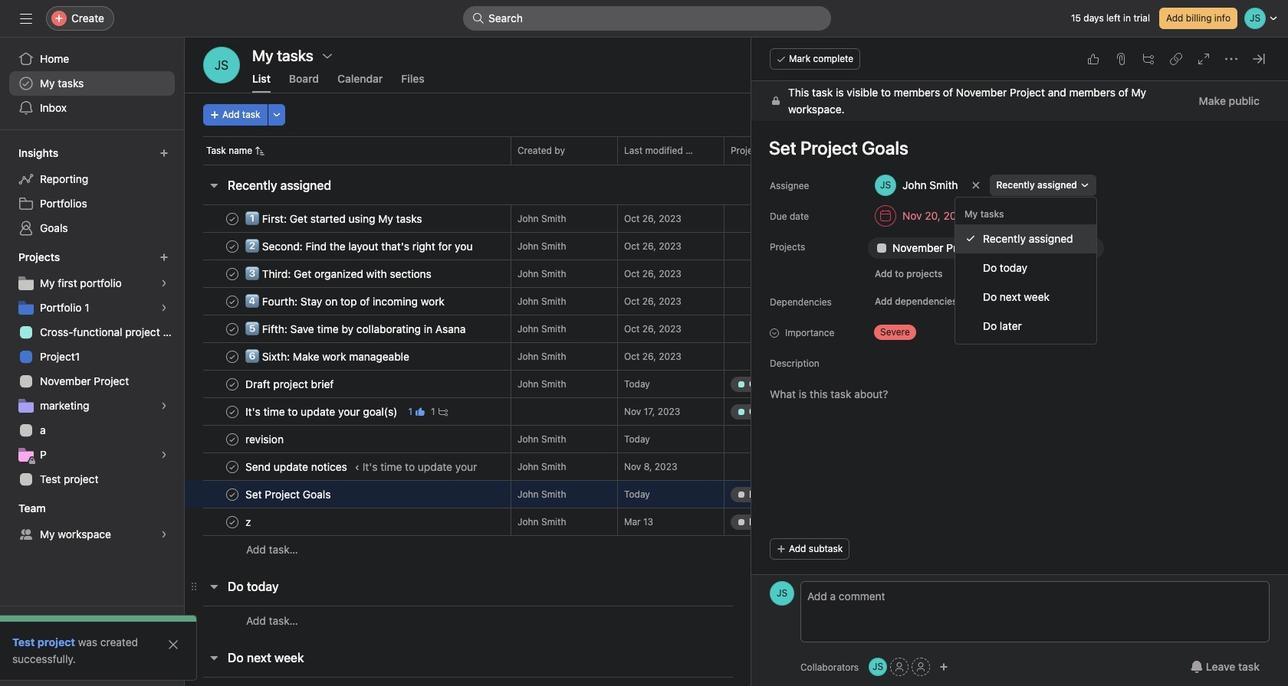 Task type: locate. For each thing, give the bounding box(es) containing it.
task name text field inside 6️⃣ sixth: make work manageable cell
[[242, 349, 414, 365]]

mark complete checkbox inside it's time to update your goal(s) cell
[[223, 403, 242, 421]]

task name text field inside revision cell
[[242, 432, 288, 447]]

3 mark complete checkbox from the top
[[223, 320, 242, 339]]

mark complete checkbox inside 3️⃣ third: get organized with sections cell
[[223, 265, 242, 283]]

set project goals cell
[[185, 481, 511, 509]]

add or remove collaborators image
[[869, 659, 887, 677], [939, 663, 949, 672]]

task name text field inside 5️⃣ fifth: save time by collaborating in asana cell
[[242, 322, 470, 337]]

7 mark complete checkbox from the top
[[223, 513, 242, 532]]

mark complete image for task name text field inside 4️⃣ fourth: stay on top of incoming work cell
[[223, 293, 242, 311]]

5️⃣ fifth: save time by collaborating in asana cell
[[185, 315, 511, 343]]

3 task name text field from the top
[[242, 322, 470, 337]]

mark complete checkbox inside send update notices 'cell'
[[223, 458, 242, 477]]

task name text field for z "cell"
[[242, 515, 259, 530]]

more actions image
[[272, 110, 281, 120]]

task name text field inside z "cell"
[[242, 515, 259, 530]]

mark complete checkbox inside 4️⃣ fourth: stay on top of incoming work cell
[[223, 293, 242, 311]]

4 task name text field from the top
[[242, 432, 288, 447]]

5 mark complete image from the top
[[223, 458, 242, 477]]

2 collapse task list for this group image from the top
[[208, 652, 220, 665]]

2️⃣ second: find the layout that's right for you cell
[[185, 232, 511, 261]]

task name text field up revision cell
[[242, 404, 402, 420]]

attachments: add a file to this task, set project goals image
[[1115, 53, 1127, 65]]

see details, p image
[[159, 451, 169, 460]]

4 task name text field from the top
[[242, 377, 338, 392]]

mark complete image inside 6️⃣ sixth: make work manageable cell
[[223, 348, 242, 366]]

mark complete image inside 4️⃣ fourth: stay on top of incoming work cell
[[223, 293, 242, 311]]

mark complete checkbox inside 1️⃣ first: get started using my tasks 'cell'
[[223, 210, 242, 228]]

7 task name text field from the top
[[242, 515, 259, 530]]

prominent image
[[472, 12, 485, 25]]

new project or portfolio image
[[159, 253, 169, 262]]

copy task link image
[[1170, 53, 1182, 65]]

mark complete image for task name text box in the send update notices 'cell'
[[223, 458, 242, 477]]

Mark complete checkbox
[[223, 237, 242, 256], [223, 265, 242, 283], [223, 320, 242, 339], [223, 458, 242, 477], [223, 486, 242, 504]]

5 task name text field from the top
[[242, 404, 402, 420]]

task name text field down 4️⃣ fourth: stay on top of incoming work cell
[[242, 322, 470, 337]]

2 mark complete image from the top
[[223, 348, 242, 366]]

task name text field inside 1️⃣ first: get started using my tasks 'cell'
[[242, 211, 427, 227]]

3 mark complete image from the top
[[223, 375, 242, 394]]

mark complete image inside z "cell"
[[223, 513, 242, 532]]

more actions for this task image
[[1225, 53, 1237, 65]]

1 mark complete image from the top
[[223, 210, 242, 228]]

mark complete checkbox inside 2️⃣ second: find the layout that's right for you cell
[[223, 237, 242, 256]]

task name text field for mark complete option inside the draft project brief cell
[[242, 377, 338, 392]]

6 mark complete image from the top
[[223, 486, 242, 504]]

5 mark complete image from the top
[[223, 431, 242, 449]]

4 mark complete image from the top
[[223, 403, 242, 421]]

row
[[185, 136, 1253, 165], [203, 164, 1234, 166], [185, 205, 1253, 233], [185, 232, 1253, 261], [185, 260, 1253, 288], [185, 288, 1253, 316], [185, 315, 1253, 343], [185, 343, 1253, 371], [185, 370, 1253, 399], [185, 398, 1253, 426], [185, 426, 1253, 454], [185, 453, 1253, 481], [185, 481, 1253, 509], [185, 508, 1253, 537], [185, 536, 1253, 564], [185, 606, 1253, 636], [185, 678, 1253, 687]]

5 task name text field from the top
[[242, 460, 352, 475]]

task name text field inside draft project brief cell
[[242, 377, 338, 392]]

header recently assigned tree grid
[[185, 205, 1253, 564]]

1 collapse task list for this group image from the top
[[208, 581, 220, 593]]

2 mark complete checkbox from the top
[[223, 265, 242, 283]]

draft project brief cell
[[185, 370, 511, 399]]

1 task name text field from the top
[[242, 239, 477, 254]]

0 vertical spatial collapse task list for this group image
[[208, 581, 220, 593]]

mark complete checkbox inside 5️⃣ fifth: save time by collaborating in asana cell
[[223, 320, 242, 339]]

task name text field for 1️⃣ first: get started using my tasks 'cell'
[[242, 211, 427, 227]]

mark complete checkbox inside 6️⃣ sixth: make work manageable cell
[[223, 348, 242, 366]]

3 task name text field from the top
[[242, 349, 414, 365]]

mark complete image
[[223, 237, 242, 256], [223, 348, 242, 366], [223, 375, 242, 394], [223, 403, 242, 421], [223, 458, 242, 477], [223, 513, 242, 532]]

mark complete image for task name text box in the revision cell
[[223, 431, 242, 449]]

task name text field down 6️⃣ sixth: make work manageable cell
[[242, 377, 338, 392]]

revision cell
[[185, 426, 511, 454]]

mark complete checkbox for 1️⃣ first: get started using my tasks 'cell'
[[223, 210, 242, 228]]

6 task name text field from the top
[[242, 487, 335, 503]]

1 task name text field from the top
[[242, 211, 427, 227]]

teams element
[[0, 495, 184, 551]]

task name text field inside send update notices 'cell'
[[242, 460, 352, 475]]

see details, portfolio 1 image
[[159, 304, 169, 313]]

mark complete checkbox for 4️⃣ fourth: stay on top of incoming work cell
[[223, 293, 242, 311]]

mark complete checkbox for it's time to update your goal(s) cell in the left of the page
[[223, 403, 242, 421]]

mark complete image inside 3️⃣ third: get organized with sections cell
[[223, 265, 242, 283]]

option
[[955, 225, 1096, 254]]

global element
[[0, 38, 184, 130]]

4 mark complete checkbox from the top
[[223, 375, 242, 394]]

4️⃣ fourth: stay on top of incoming work cell
[[185, 288, 511, 316]]

task name text field down 1️⃣ first: get started using my tasks 'cell'
[[242, 239, 477, 254]]

mark complete checkbox inside 'set project goals' cell
[[223, 486, 242, 504]]

mark complete image for task name text field inside the 5️⃣ fifth: save time by collaborating in asana cell
[[223, 320, 242, 339]]

5 mark complete checkbox from the top
[[223, 403, 242, 421]]

task name text field inside 2️⃣ second: find the layout that's right for you cell
[[242, 239, 477, 254]]

close details image
[[1253, 53, 1265, 65]]

6 mark complete checkbox from the top
[[223, 431, 242, 449]]

mark complete checkbox for 6️⃣ sixth: make work manageable cell
[[223, 348, 242, 366]]

2 task name text field from the top
[[242, 294, 449, 309]]

task name text field inside 3️⃣ third: get organized with sections cell
[[242, 266, 436, 282]]

1 vertical spatial collapse task list for this group image
[[208, 652, 220, 665]]

task name text field down 3️⃣ third: get organized with sections cell
[[242, 294, 449, 309]]

task name text field inside 'set project goals' cell
[[242, 487, 335, 503]]

task name text field inside 4️⃣ fourth: stay on top of incoming work cell
[[242, 294, 449, 309]]

1 mark complete image from the top
[[223, 237, 242, 256]]

mark complete image inside 1️⃣ first: get started using my tasks 'cell'
[[223, 210, 242, 228]]

collapse task list for this group image
[[208, 179, 220, 192]]

mark complete image inside 2️⃣ second: find the layout that's right for you cell
[[223, 237, 242, 256]]

mark complete image
[[223, 210, 242, 228], [223, 265, 242, 283], [223, 293, 242, 311], [223, 320, 242, 339], [223, 431, 242, 449], [223, 486, 242, 504]]

mark complete image inside 'set project goals' cell
[[223, 486, 242, 504]]

mark complete image inside send update notices 'cell'
[[223, 458, 242, 477]]

main content
[[751, 81, 1288, 672]]

mark complete image inside draft project brief cell
[[223, 375, 242, 394]]

mark complete image inside 5️⃣ fifth: save time by collaborating in asana cell
[[223, 320, 242, 339]]

6 mark complete image from the top
[[223, 513, 242, 532]]

Mark complete checkbox
[[223, 210, 242, 228], [223, 293, 242, 311], [223, 348, 242, 366], [223, 375, 242, 394], [223, 403, 242, 421], [223, 431, 242, 449], [223, 513, 242, 532]]

4 mark complete checkbox from the top
[[223, 458, 242, 477]]

task name text field for revision cell
[[242, 432, 288, 447]]

mark complete checkbox inside revision cell
[[223, 431, 242, 449]]

Task name text field
[[242, 211, 427, 227], [242, 266, 436, 282], [242, 349, 414, 365], [242, 432, 288, 447], [242, 460, 352, 475], [242, 487, 335, 503], [242, 515, 259, 530]]

mark complete checkbox inside draft project brief cell
[[223, 375, 242, 394]]

task name text field inside it's time to update your goal(s) cell
[[242, 404, 402, 420]]

2 mark complete checkbox from the top
[[223, 293, 242, 311]]

task name text field for send update notices 'cell'
[[242, 460, 352, 475]]

collapse task list for this group image
[[208, 581, 220, 593], [208, 652, 220, 665]]

1️⃣ first: get started using my tasks cell
[[185, 205, 511, 233]]

2 task name text field from the top
[[242, 266, 436, 282]]

5 mark complete checkbox from the top
[[223, 486, 242, 504]]

mark complete checkbox inside z "cell"
[[223, 513, 242, 532]]

mark complete image inside revision cell
[[223, 431, 242, 449]]

list box
[[463, 6, 831, 31]]

mark complete checkbox for task name text field inside the 5️⃣ fifth: save time by collaborating in asana cell
[[223, 320, 242, 339]]

1 mark complete checkbox from the top
[[223, 210, 242, 228]]

mark complete checkbox for task name text box in the send update notices 'cell'
[[223, 458, 242, 477]]

3️⃣ third: get organized with sections cell
[[185, 260, 511, 288]]

3 mark complete image from the top
[[223, 293, 242, 311]]

3 mark complete checkbox from the top
[[223, 348, 242, 366]]

Task name text field
[[242, 239, 477, 254], [242, 294, 449, 309], [242, 322, 470, 337], [242, 377, 338, 392], [242, 404, 402, 420]]

2 mark complete image from the top
[[223, 265, 242, 283]]

1 mark complete checkbox from the top
[[223, 237, 242, 256]]

projects element
[[0, 244, 184, 495]]

4 mark complete image from the top
[[223, 320, 242, 339]]



Task type: vqa. For each thing, say whether or not it's contained in the screenshot.
See details, My first portfolio icon
yes



Task type: describe. For each thing, give the bounding box(es) containing it.
mark complete image for task name text box inside 1️⃣ first: get started using my tasks 'cell'
[[223, 210, 242, 228]]

it's time to update your goal(s) cell
[[185, 398, 511, 426]]

mark complete image for task name text field within draft project brief cell
[[223, 375, 242, 394]]

mark complete image for task name text box within 3️⃣ third: get organized with sections cell
[[223, 265, 242, 283]]

see details, my first portfolio image
[[159, 279, 169, 288]]

set project goals dialog
[[751, 38, 1288, 687]]

1 subtask image
[[438, 408, 447, 417]]

view profile settings image
[[203, 47, 240, 84]]

mark complete checkbox for draft project brief cell
[[223, 375, 242, 394]]

hide sidebar image
[[20, 12, 32, 25]]

mark complete image for task name text box inside z "cell"
[[223, 513, 242, 532]]

task name text field for mark complete option in the it's time to update your goal(s) cell
[[242, 404, 402, 420]]

Task Name text field
[[759, 130, 1270, 166]]

mark complete image for task name text field within it's time to update your goal(s) cell
[[223, 403, 242, 421]]

clear due date image
[[982, 212, 992, 221]]

mark complete image for task name text box inside 6️⃣ sixth: make work manageable cell
[[223, 348, 242, 366]]

send update notices cell
[[185, 453, 511, 481]]

task name text field for mark complete option inside 4️⃣ fourth: stay on top of incoming work cell
[[242, 294, 449, 309]]

1 horizontal spatial add or remove collaborators image
[[939, 663, 949, 672]]

mark complete checkbox for z "cell"
[[223, 513, 242, 532]]

0 horizontal spatial add or remove collaborators image
[[869, 659, 887, 677]]

full screen image
[[1198, 53, 1210, 65]]

show options image
[[321, 50, 333, 62]]

task name text field for 'set project goals' cell
[[242, 487, 335, 503]]

mark complete checkbox for task name text box within 3️⃣ third: get organized with sections cell
[[223, 265, 242, 283]]

new insights image
[[159, 149, 169, 158]]

task name text field for 3️⃣ third: get organized with sections cell
[[242, 266, 436, 282]]

insights element
[[0, 140, 184, 244]]

see details, marketing image
[[159, 402, 169, 411]]

mark complete checkbox for revision cell
[[223, 431, 242, 449]]

close image
[[167, 639, 179, 652]]

open user profile image
[[770, 582, 794, 606]]

6️⃣ sixth: make work manageable cell
[[185, 343, 511, 371]]

remove assignee image
[[971, 181, 980, 190]]

mark complete image for task name text field within the 2️⃣ second: find the layout that's right for you cell
[[223, 237, 242, 256]]

mark complete checkbox for task name text field within the 2️⃣ second: find the layout that's right for you cell
[[223, 237, 242, 256]]

1 like. you liked this task image
[[416, 408, 425, 417]]

0 likes. click to like this task image
[[1087, 53, 1099, 65]]

mark complete checkbox for task name text box in 'set project goals' cell
[[223, 486, 242, 504]]

mark complete image for task name text box in 'set project goals' cell
[[223, 486, 242, 504]]

see details, my workspace image
[[159, 531, 169, 540]]

remove image
[[1086, 242, 1098, 255]]

add subtask image
[[1142, 53, 1155, 65]]

z cell
[[185, 508, 511, 537]]

task name text field for 6️⃣ sixth: make work manageable cell
[[242, 349, 414, 365]]



